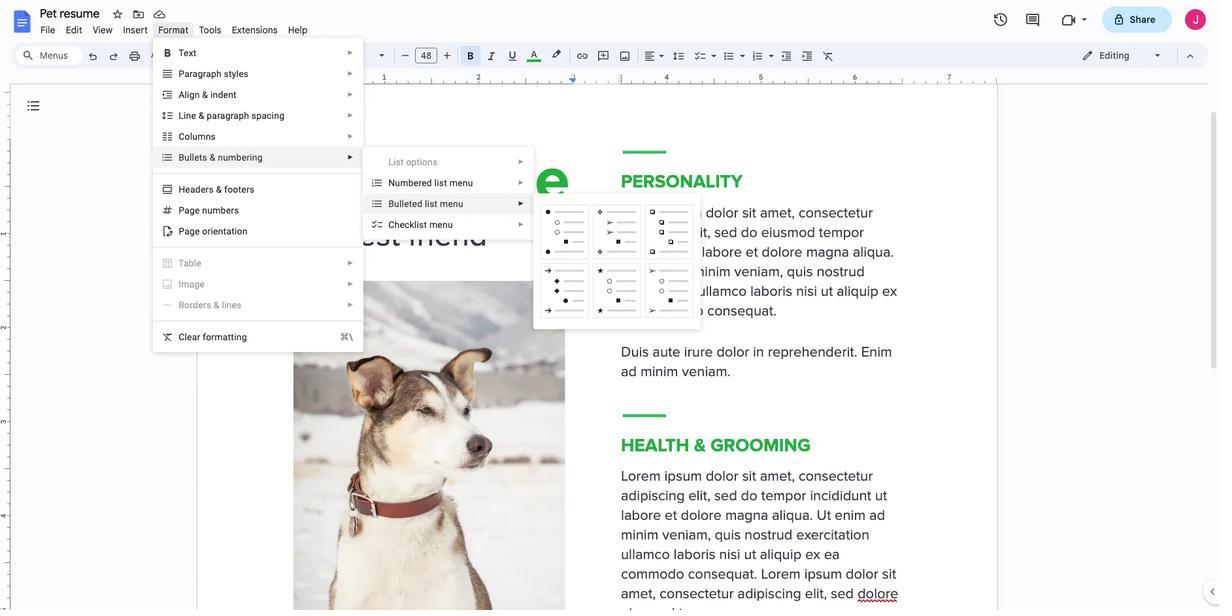 Task type: describe. For each thing, give the bounding box(es) containing it.
tools menu item
[[194, 22, 227, 38]]

format menu item
[[153, 22, 194, 38]]

menu for umbered list menu
[[450, 178, 473, 188]]

o
[[406, 157, 412, 167]]

styles
[[224, 69, 249, 79]]

colum n s
[[179, 131, 216, 142]]

editing button
[[1073, 46, 1172, 65]]

h
[[179, 184, 185, 195]]

extensions
[[232, 24, 278, 36]]

colum
[[179, 131, 206, 142]]

bulleted list menu b element
[[389, 199, 468, 209]]

orientation
[[202, 226, 248, 237]]

2 vertical spatial menu
[[430, 220, 453, 230]]

lear
[[185, 332, 200, 343]]

► for s
[[347, 133, 354, 140]]

ecklist
[[400, 220, 427, 230]]

Menus field
[[16, 46, 82, 65]]

row 1. column 1. bullet, hollow, square element
[[541, 205, 589, 260]]

► inside table menu item
[[347, 260, 354, 267]]

menu item containing i
[[162, 278, 354, 291]]

menu for ulleted list menu
[[440, 199, 464, 209]]

spacing
[[252, 111, 285, 121]]

paragraph styles p element
[[179, 69, 253, 79]]

text s element
[[179, 48, 201, 58]]

n
[[389, 178, 395, 188]]

s for t
[[203, 152, 207, 163]]

p
[[179, 69, 185, 79]]

l
[[179, 111, 184, 121]]

checklist menu image
[[708, 47, 717, 52]]

application containing share
[[0, 0, 1220, 611]]

b ulleted list menu
[[389, 199, 464, 209]]

► for s & numbering
[[347, 154, 354, 161]]

paragraph
[[207, 111, 249, 121]]

aragraph
[[185, 69, 222, 79]]

text
[[179, 48, 197, 58]]

main toolbar
[[81, 0, 839, 507]]

headers & footers h element
[[179, 184, 259, 195]]

n for u
[[202, 205, 207, 216]]

l ine & paragraph spacing
[[179, 111, 285, 121]]

image m element
[[179, 279, 209, 290]]

nova
[[373, 50, 395, 61]]

page for page n u mbers
[[179, 205, 200, 216]]

align & indent a element
[[179, 90, 241, 100]]

text color image
[[527, 46, 542, 62]]

menu containing list
[[363, 0, 534, 481]]

insert menu item
[[118, 22, 153, 38]]

insert
[[123, 24, 148, 36]]

top margin image
[[0, 45, 10, 143]]

eaders
[[185, 184, 214, 195]]

age
[[189, 279, 205, 290]]

i m age
[[179, 279, 205, 290]]

page orientation
[[179, 226, 248, 237]]

share button
[[1102, 7, 1173, 33]]

bulle t s & numbering
[[179, 152, 263, 163]]

bulleted list menu image
[[737, 47, 746, 52]]

menu item containing list
[[364, 152, 534, 173]]

► for b ulleted list menu
[[518, 200, 525, 207]]

mode and view toolbar
[[1073, 43, 1202, 69]]

lign
[[185, 90, 200, 100]]

borders & lines q element
[[179, 300, 246, 311]]

► for p aragraph styles
[[347, 70, 354, 77]]

proxima nova option
[[336, 46, 395, 65]]

edit menu item
[[61, 22, 88, 38]]

n umbered list menu
[[389, 178, 473, 188]]

u
[[207, 205, 213, 216]]

Font size field
[[415, 48, 443, 64]]

file
[[41, 24, 55, 36]]

list for umbered
[[435, 178, 447, 188]]

proxima
[[336, 50, 370, 61]]

► inside borders & lines menu item
[[347, 302, 354, 309]]

indent
[[211, 90, 237, 100]]

proxima nova
[[336, 50, 395, 61]]

► for ecklist menu
[[518, 221, 525, 228]]

ine
[[184, 111, 196, 121]]

2 row from the top
[[539, 82, 696, 611]]

numbering
[[218, 152, 263, 163]]

format
[[158, 24, 189, 36]]

c for lear
[[179, 332, 185, 343]]

bulle
[[179, 152, 199, 163]]

view menu item
[[88, 22, 118, 38]]



Task type: locate. For each thing, give the bounding box(es) containing it.
& inside menu item
[[214, 300, 220, 311]]

right margin image
[[899, 74, 997, 84]]

0 horizontal spatial s
[[203, 152, 207, 163]]

list up 'bulleted list menu b' element
[[435, 178, 447, 188]]

menu up 'bulleted list menu b' element
[[450, 178, 473, 188]]

page left u on the left
[[179, 205, 200, 216]]

list
[[389, 157, 404, 167]]

1 vertical spatial c
[[179, 332, 185, 343]]

columns n element
[[179, 131, 220, 142]]

menu bar inside menu bar banner
[[35, 17, 313, 39]]

page down page n u mbers
[[179, 226, 200, 237]]

c down b at the left top
[[389, 220, 395, 230]]

umbered
[[395, 178, 432, 188]]

list down n umbered list menu
[[425, 199, 438, 209]]

1 vertical spatial menu
[[440, 199, 464, 209]]

menu
[[450, 178, 473, 188], [440, 199, 464, 209], [430, 220, 453, 230]]

& right ine
[[199, 111, 204, 121]]

& for eaders
[[216, 184, 222, 195]]

n for s
[[206, 131, 211, 142]]

row 2. column 2. star, hollow, square element
[[593, 264, 642, 319]]

highlight color image
[[549, 46, 564, 62]]

page numbers u element
[[179, 205, 243, 216]]

extensions menu item
[[227, 22, 283, 38]]

& left lines
[[214, 300, 220, 311]]

2 page from the top
[[179, 226, 200, 237]]

menu bar
[[35, 17, 313, 39]]

numbered list menu n element
[[389, 178, 477, 188]]

menu bar banner
[[0, 0, 1220, 611]]

list for ulleted
[[425, 199, 438, 209]]

edit
[[66, 24, 82, 36]]

borders & lines menu item
[[162, 299, 354, 312]]

insert image image
[[618, 46, 633, 65]]

list options o element
[[389, 157, 442, 167]]

& for lign
[[202, 90, 208, 100]]

0 vertical spatial list
[[435, 178, 447, 188]]

& right t
[[210, 152, 216, 163]]

ulleted
[[394, 199, 423, 209]]

borders
[[179, 300, 211, 311]]

► for age
[[347, 281, 354, 288]]

table 2 element
[[179, 258, 205, 269]]

menu down 'bulleted list menu b' element
[[430, 220, 453, 230]]

share
[[1131, 14, 1156, 26]]

line & paragraph spacing l element
[[179, 111, 289, 121]]

row 1. column 2. crossed diamond, 3d arrow, square element
[[593, 205, 642, 260]]

page
[[179, 205, 200, 216], [179, 226, 200, 237]]

table
[[179, 258, 201, 269]]

c
[[389, 220, 395, 230], [179, 332, 185, 343]]

numbered list menu image
[[766, 47, 774, 52]]

tools
[[199, 24, 221, 36]]

editing
[[1100, 50, 1130, 61]]

n
[[206, 131, 211, 142], [202, 205, 207, 216]]

list o ptions
[[389, 157, 438, 167]]

c for h
[[389, 220, 395, 230]]

b
[[389, 199, 394, 209]]

c down borders
[[179, 332, 185, 343]]

Star checkbox
[[109, 5, 127, 24]]

1 vertical spatial n
[[202, 205, 207, 216]]

help
[[288, 24, 308, 36]]

s
[[211, 131, 216, 142], [203, 152, 207, 163]]

p aragraph styles
[[179, 69, 249, 79]]

1 horizontal spatial c
[[389, 220, 395, 230]]

a lign & indent
[[179, 90, 237, 100]]

1 horizontal spatial s
[[211, 131, 216, 142]]

formatting
[[203, 332, 247, 343]]

bullets & numbering t element
[[179, 152, 267, 163]]

i
[[179, 279, 181, 290]]

menu item up borders & lines menu item
[[162, 278, 354, 291]]

menu
[[363, 0, 534, 481], [153, 38, 364, 353]]

1 vertical spatial s
[[203, 152, 207, 163]]

1 vertical spatial list
[[425, 199, 438, 209]]

file menu item
[[35, 22, 61, 38]]

► for a lign & indent
[[347, 91, 354, 98]]

ptions
[[412, 157, 438, 167]]

0 vertical spatial n
[[206, 131, 211, 142]]

1 page from the top
[[179, 205, 200, 216]]

Font size text field
[[416, 48, 437, 63]]

1 vertical spatial menu item
[[162, 278, 354, 291]]

page orientation 3 element
[[179, 226, 252, 237]]

s for n
[[211, 131, 216, 142]]

t
[[199, 152, 203, 163]]

n left mbers
[[202, 205, 207, 216]]

0 vertical spatial s
[[211, 131, 216, 142]]

help menu item
[[283, 22, 313, 38]]

0 vertical spatial c
[[389, 220, 395, 230]]

1 vertical spatial page
[[179, 226, 200, 237]]

& for ine
[[199, 111, 204, 121]]

n up bulle t s & numbering
[[206, 131, 211, 142]]

►
[[347, 49, 354, 56], [347, 70, 354, 77], [347, 91, 354, 98], [347, 112, 354, 119], [347, 133, 354, 140], [347, 154, 354, 161], [518, 158, 525, 165], [518, 179, 525, 186], [518, 200, 525, 207], [518, 221, 525, 228], [347, 260, 354, 267], [347, 281, 354, 288], [347, 302, 354, 309]]

line & paragraph spacing image
[[671, 46, 686, 65]]

1 row from the top
[[539, 34, 696, 611]]

checklist menu h element
[[389, 220, 457, 230]]

row
[[539, 34, 696, 611], [539, 82, 696, 611]]

menu down numbered list menu n element at top left
[[440, 199, 464, 209]]

⌘backslash element
[[324, 331, 353, 344]]

s right bulle
[[203, 152, 207, 163]]

s right colum
[[211, 131, 216, 142]]

mbers
[[213, 205, 239, 216]]

h
[[395, 220, 400, 230]]

0 horizontal spatial c
[[179, 332, 185, 343]]

⌘\
[[340, 332, 353, 343]]

0 horizontal spatial menu item
[[162, 278, 354, 291]]

clear formatting c element
[[179, 332, 251, 343]]

borders & lines
[[179, 300, 242, 311]]

left margin image
[[197, 74, 294, 84]]

&
[[202, 90, 208, 100], [199, 111, 204, 121], [210, 152, 216, 163], [216, 184, 222, 195], [214, 300, 220, 311]]

page n u mbers
[[179, 205, 239, 216]]

& right "lign"
[[202, 90, 208, 100]]

& right eaders
[[216, 184, 222, 195]]

m
[[181, 279, 189, 290]]

h eaders & footers
[[179, 184, 255, 195]]

0 vertical spatial menu item
[[364, 152, 534, 173]]

list
[[435, 178, 447, 188], [425, 199, 438, 209]]

menu containing text
[[153, 38, 364, 353]]

lines
[[222, 300, 242, 311]]

0 vertical spatial page
[[179, 205, 200, 216]]

0 vertical spatial menu
[[450, 178, 473, 188]]

menu bar containing file
[[35, 17, 313, 39]]

menu item up numbered list menu n element at top left
[[364, 152, 534, 173]]

table menu item
[[162, 257, 354, 270]]

application
[[0, 0, 1220, 611]]

footers
[[224, 184, 255, 195]]

c lear formatting
[[179, 332, 247, 343]]

c h ecklist menu
[[389, 220, 453, 230]]

► for l ine & paragraph spacing
[[347, 112, 354, 119]]

row 2. column 1. arrow, diamond, bullet element
[[541, 264, 589, 319]]

1 horizontal spatial menu item
[[364, 152, 534, 173]]

a
[[179, 90, 185, 100]]

view
[[93, 24, 113, 36]]

► for n umbered list menu
[[518, 179, 525, 186]]

menu item
[[364, 152, 534, 173], [162, 278, 354, 291]]

page for page orientation
[[179, 226, 200, 237]]

Rename text field
[[35, 5, 107, 21]]



Task type: vqa. For each thing, say whether or not it's contained in the screenshot.
middle Heading
no



